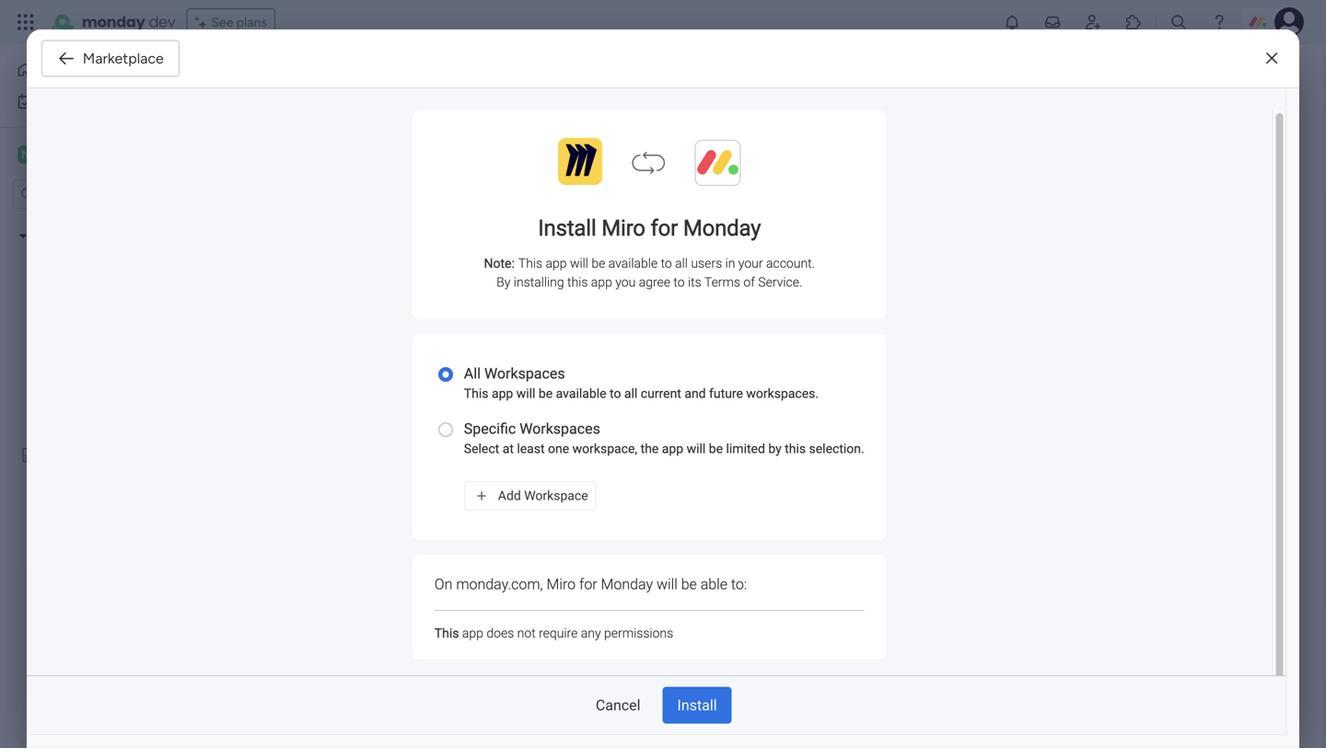 Task type: locate. For each thing, give the bounding box(es) containing it.
members
[[803, 232, 899, 259]]

1 vertical spatial lottie animation element
[[0, 563, 235, 749]]

0 vertical spatial lottie animation element
[[532, 263, 955, 447]]

caret down image
[[19, 230, 27, 243]]

help image
[[1210, 13, 1229, 31]]

lottie animation element
[[532, 263, 955, 447], [0, 563, 235, 749]]

it
[[1024, 232, 1038, 259]]

public board image
[[19, 447, 37, 464]]

marketplace button
[[41, 40, 179, 77]]

apps image
[[1125, 13, 1143, 31]]

see plans
[[211, 14, 267, 30]]

option
[[0, 220, 235, 223]]

list box
[[0, 217, 235, 720]]

see plans button
[[186, 8, 275, 36]]

home link
[[11, 55, 198, 85]]

this
[[532, 232, 574, 259]]

tasks, main board element
[[0, 252, 235, 283]]

invite members image
[[1084, 13, 1102, 31]]

only
[[749, 232, 797, 259]]

this board is private. only members can access it
[[532, 232, 1038, 259]]

0 horizontal spatial lottie animation element
[[0, 563, 235, 749]]

inbox image
[[1043, 13, 1062, 31]]



Task type: vqa. For each thing, say whether or not it's contained in the screenshot.
JIRA
no



Task type: describe. For each thing, give the bounding box(es) containing it.
roadmap, main board element
[[0, 315, 235, 346]]

home
[[41, 62, 76, 78]]

access
[[948, 232, 1018, 259]]

dapulse x slim image
[[1266, 47, 1278, 70]]

m button
[[13, 139, 183, 170]]

1 horizontal spatial lottie animation element
[[532, 263, 955, 447]]

search everything image
[[1170, 13, 1188, 31]]

dev
[[149, 12, 175, 32]]

board
[[580, 232, 640, 259]]

lottie animation image
[[0, 563, 235, 749]]

workspace image
[[17, 145, 36, 165]]

home option
[[11, 55, 198, 85]]

sprints, main board element
[[0, 283, 235, 315]]

is
[[646, 232, 662, 259]]

monday dev
[[82, 12, 175, 32]]

notifications image
[[1003, 13, 1021, 31]]

monday
[[82, 12, 145, 32]]

getting started, main board element
[[0, 408, 235, 440]]

marketplace
[[83, 50, 164, 67]]

select product image
[[17, 13, 35, 31]]

can
[[905, 232, 942, 259]]

private.
[[667, 232, 744, 259]]

bugs queue, main board element
[[0, 346, 235, 377]]

maria williams image
[[1275, 7, 1304, 37]]

plans
[[237, 14, 267, 30]]

see
[[211, 14, 233, 30]]

retrospectives, main board element
[[0, 377, 235, 408]]

m
[[21, 147, 32, 163]]



